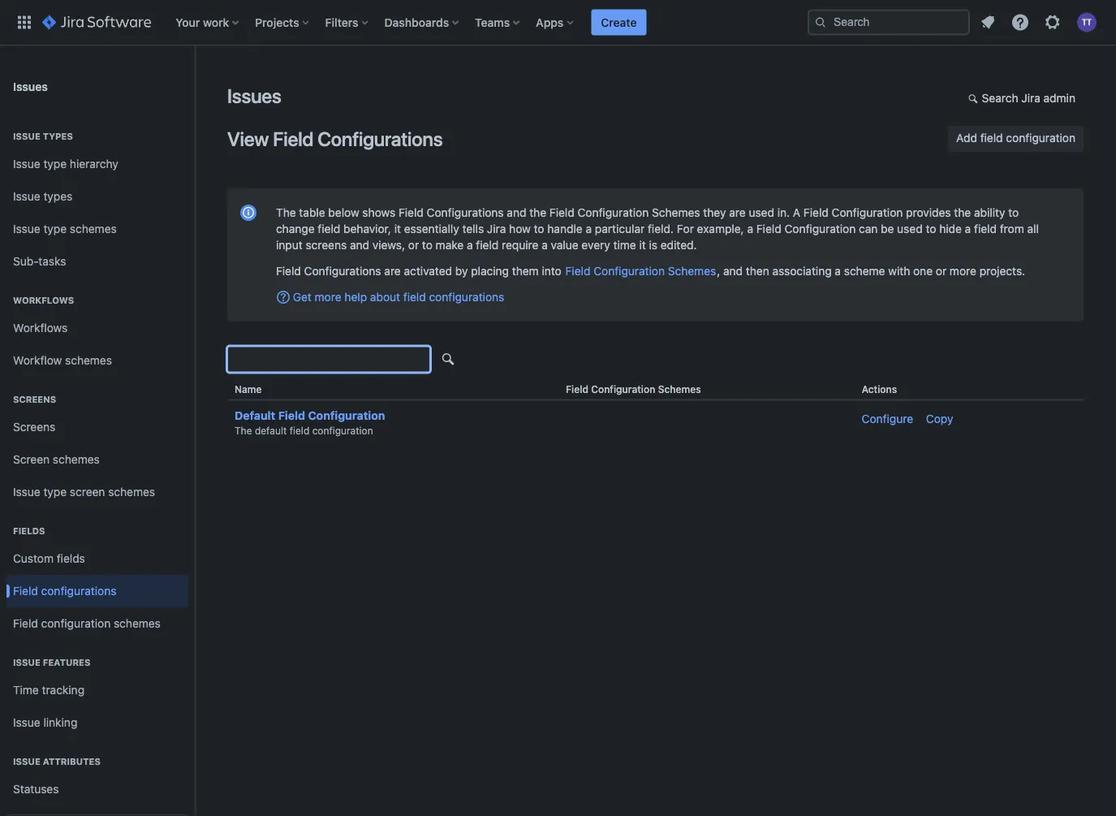 Task type: locate. For each thing, give the bounding box(es) containing it.
5 issue from the top
[[13, 485, 40, 499]]

issue inside issue type hierarchy link
[[13, 157, 40, 171]]

schemes inside the table below shows field configurations and the field configuration schemes they are used in. a field configuration provides the ability to change field behavior, it essentially tells jira how to handle a particular field. for example, a field configuration can be used to hide a field from all input screens and views, or to make a field require a value every time it is edited.
[[652, 206, 700, 219]]

1 vertical spatial or
[[936, 264, 947, 278]]

1 vertical spatial configurations
[[41, 584, 116, 598]]

help
[[345, 290, 367, 304]]

be
[[881, 222, 894, 235]]

scheme
[[844, 264, 886, 278]]

1 horizontal spatial the
[[954, 206, 971, 219]]

filters button
[[320, 9, 375, 35]]

it left is
[[640, 238, 646, 252]]

get more help about field configurations
[[290, 290, 505, 304]]

field down 'ability'
[[975, 222, 997, 235]]

from
[[1000, 222, 1025, 235]]

help image
[[1011, 13, 1031, 32]]

statuses
[[13, 783, 59, 796]]

configuration inside default field configuration the default field configuration
[[312, 425, 373, 436]]

schemes down field configurations link
[[114, 617, 161, 630]]

and down behavior,
[[350, 238, 370, 252]]

schemes right screen
[[108, 485, 155, 499]]

3 issue from the top
[[13, 190, 40, 203]]

banner containing your work
[[0, 0, 1117, 45]]

None text field
[[227, 346, 430, 372]]

type
[[43, 157, 67, 171], [43, 222, 67, 236], [43, 485, 67, 499]]

schemes down workflows link
[[65, 354, 112, 367]]

associating
[[773, 264, 832, 278]]

view field configurations
[[227, 127, 443, 150]]

workflows up the 'workflow'
[[13, 321, 68, 335]]

configure
[[862, 412, 914, 425]]

1 issue from the top
[[13, 131, 41, 142]]

to down provides
[[926, 222, 937, 235]]

jira software image
[[42, 13, 151, 32], [42, 13, 151, 32]]

6 issue from the top
[[13, 657, 41, 668]]

screens inside "link"
[[13, 420, 55, 434]]

1 workflows from the top
[[13, 295, 74, 306]]

tracking
[[42, 683, 85, 697]]

to
[[1009, 206, 1019, 219], [534, 222, 545, 235], [926, 222, 937, 235], [422, 238, 433, 252]]

3 type from the top
[[43, 485, 67, 499]]

2 horizontal spatial and
[[724, 264, 743, 278]]

2 vertical spatial configurations
[[304, 264, 381, 278]]

configuration down field configurations
[[41, 617, 111, 630]]

appswitcher icon image
[[15, 13, 34, 32]]

configurations down by
[[429, 290, 505, 304]]

field down default field configuration link
[[290, 425, 310, 436]]

issue inside issue type screen schemes link
[[13, 485, 40, 499]]

screens down the 'workflow'
[[13, 394, 56, 405]]

0 horizontal spatial or
[[408, 238, 419, 252]]

issue types
[[13, 131, 73, 142]]

issue type hierarchy link
[[6, 148, 188, 180]]

1 vertical spatial type
[[43, 222, 67, 236]]

the up hide
[[954, 206, 971, 219]]

to down essentially at the left of the page
[[422, 238, 433, 252]]

ability
[[974, 206, 1006, 219]]

type down types
[[43, 157, 67, 171]]

sub-
[[13, 255, 39, 268]]

0 vertical spatial configurations
[[429, 290, 505, 304]]

field right add
[[981, 131, 1003, 145]]

issue attributes
[[13, 756, 101, 767]]

1 type from the top
[[43, 157, 67, 171]]

used
[[749, 206, 775, 219], [897, 222, 923, 235]]

type left screen
[[43, 485, 67, 499]]

0 vertical spatial screens
[[13, 394, 56, 405]]

issue types link
[[6, 180, 188, 213]]

field
[[981, 131, 1003, 145], [318, 222, 340, 235], [975, 222, 997, 235], [476, 238, 499, 252], [403, 290, 426, 304], [290, 425, 310, 436]]

fields
[[57, 552, 85, 565]]

1 horizontal spatial configuration
[[312, 425, 373, 436]]

dashboards
[[385, 15, 449, 29]]

configuration inside default field configuration the default field configuration
[[308, 408, 385, 422]]

1 vertical spatial it
[[640, 238, 646, 252]]

1 vertical spatial screens
[[13, 420, 55, 434]]

configurations up the help
[[304, 264, 381, 278]]

2 vertical spatial schemes
[[658, 383, 701, 394]]

2 workflows from the top
[[13, 321, 68, 335]]

more
[[950, 264, 977, 278], [315, 290, 342, 304]]

field configurations link
[[6, 575, 188, 607]]

2 vertical spatial configuration
[[41, 617, 111, 630]]

are up get more help about field configurations link
[[384, 264, 401, 278]]

configuration down search jira admin
[[1006, 131, 1076, 145]]

0 vertical spatial the
[[276, 206, 296, 219]]

a left value
[[542, 238, 548, 252]]

placing
[[471, 264, 509, 278]]

0 horizontal spatial used
[[749, 206, 775, 219]]

type inside screens group
[[43, 485, 67, 499]]

they
[[703, 206, 726, 219]]

actions
[[862, 383, 897, 394]]

1 horizontal spatial configurations
[[429, 290, 505, 304]]

into
[[542, 264, 562, 278]]

0 horizontal spatial and
[[350, 238, 370, 252]]

issue for issue features
[[13, 657, 41, 668]]

used left in.
[[749, 206, 775, 219]]

0 horizontal spatial the
[[530, 206, 547, 219]]

workflows down sub-tasks
[[13, 295, 74, 306]]

1 horizontal spatial and
[[507, 206, 527, 219]]

0 vertical spatial type
[[43, 157, 67, 171]]

apps
[[536, 15, 564, 29]]

them
[[512, 264, 539, 278]]

1 vertical spatial the
[[235, 425, 252, 436]]

are
[[729, 206, 746, 219], [384, 264, 401, 278]]

change
[[276, 222, 315, 235]]

get more help about field configurations link
[[276, 289, 505, 305]]

search jira admin link
[[960, 86, 1084, 112]]

or down essentially at the left of the page
[[408, 238, 419, 252]]

schemes inside issue type schemes link
[[70, 222, 117, 236]]

or inside the table below shows field configurations and the field configuration schemes they are used in. a field configuration provides the ability to change field behavior, it essentially tells jira how to handle a particular field. for example, a field configuration can be used to hide a field from all input screens and views, or to make a field require a value every time it is edited.
[[408, 238, 419, 252]]

issues up view
[[227, 84, 282, 107]]

field configurations
[[13, 584, 116, 598]]

one
[[914, 264, 933, 278]]

0 vertical spatial schemes
[[652, 206, 700, 219]]

sidebar navigation image
[[177, 65, 213, 97]]

type up tasks
[[43, 222, 67, 236]]

2 vertical spatial type
[[43, 485, 67, 499]]

banner
[[0, 0, 1117, 45]]

issue for issue type hierarchy
[[13, 157, 40, 171]]

issue features
[[13, 657, 91, 668]]

behavior,
[[344, 222, 391, 235]]

0 vertical spatial are
[[729, 206, 746, 219]]

1 horizontal spatial are
[[729, 206, 746, 219]]

issue inside issue linking link
[[13, 716, 40, 729]]

input
[[276, 238, 303, 252]]

the table below shows field configurations and the field configuration schemes they are used in. a field configuration provides the ability to change field behavior, it essentially tells jira how to handle a particular field. for example, a field configuration can be used to hide a field from all input screens and views, or to make a field require a value every time it is edited.
[[276, 206, 1039, 252]]

the inside default field configuration the default field configuration
[[235, 425, 252, 436]]

1 vertical spatial workflows
[[13, 321, 68, 335]]

issue linking link
[[6, 706, 188, 739]]

and right ,
[[724, 264, 743, 278]]

issue for issue types
[[13, 190, 40, 203]]

configuration down default field configuration link
[[312, 425, 373, 436]]

0 vertical spatial jira
[[1022, 91, 1041, 105]]

jira
[[1022, 91, 1041, 105], [487, 222, 506, 235]]

custom
[[13, 552, 54, 565]]

0 vertical spatial it
[[394, 222, 401, 235]]

jira inside 'link'
[[1022, 91, 1041, 105]]

configurations up tells
[[427, 206, 504, 219]]

features
[[43, 657, 91, 668]]

2 horizontal spatial configuration
[[1006, 131, 1076, 145]]

your work
[[176, 15, 229, 29]]

more left projects.
[[950, 264, 977, 278]]

default field configuration the default field configuration
[[235, 408, 385, 436]]

configurations down fields
[[41, 584, 116, 598]]

how
[[509, 222, 531, 235]]

your profile and settings image
[[1078, 13, 1097, 32]]

example,
[[697, 222, 744, 235]]

small image
[[969, 92, 982, 105]]

hide
[[940, 222, 962, 235]]

and up how at top
[[507, 206, 527, 219]]

screens for screens group
[[13, 394, 56, 405]]

1 vertical spatial jira
[[487, 222, 506, 235]]

time tracking
[[13, 683, 85, 697]]

type for screen
[[43, 485, 67, 499]]

essentially
[[404, 222, 459, 235]]

issue
[[13, 131, 41, 142], [13, 157, 40, 171], [13, 190, 40, 203], [13, 222, 40, 236], [13, 485, 40, 499], [13, 657, 41, 668], [13, 716, 40, 729], [13, 756, 41, 767]]

4 issue from the top
[[13, 222, 40, 236]]

default
[[255, 425, 287, 436]]

issue type hierarchy
[[13, 157, 118, 171]]

activated
[[404, 264, 452, 278]]

schemes down issue types link
[[70, 222, 117, 236]]

are right "they"
[[729, 206, 746, 219]]

0 horizontal spatial more
[[315, 290, 342, 304]]

screens up screen
[[13, 420, 55, 434]]

configuration inside fields group
[[41, 617, 111, 630]]

type for hierarchy
[[43, 157, 67, 171]]

schemes
[[652, 206, 700, 219], [668, 264, 716, 278], [658, 383, 701, 394]]

more right get
[[315, 290, 342, 304]]

1 vertical spatial configuration
[[312, 425, 373, 436]]

field configurations are activated by placing them into field configuration schemes , and then associating a scheme with one or more projects.
[[276, 264, 1026, 278]]

0 horizontal spatial configuration
[[41, 617, 111, 630]]

7 issue from the top
[[13, 716, 40, 729]]

workflows for workflows link
[[13, 321, 68, 335]]

schemes inside the workflow schemes link
[[65, 354, 112, 367]]

tasks
[[39, 255, 66, 268]]

configurations inside the table below shows field configurations and the field configuration schemes they are used in. a field configuration provides the ability to change field behavior, it essentially tells jira how to handle a particular field. for example, a field configuration can be used to hide a field from all input screens and views, or to make a field require a value every time it is edited.
[[427, 206, 504, 219]]

admin
[[1044, 91, 1076, 105]]

1 horizontal spatial used
[[897, 222, 923, 235]]

issue inside issue types link
[[13, 190, 40, 203]]

2 type from the top
[[43, 222, 67, 236]]

copy
[[926, 412, 954, 425]]

screens for screens "link" in the bottom left of the page
[[13, 420, 55, 434]]

screens
[[13, 394, 56, 405], [13, 420, 55, 434]]

or right one
[[936, 264, 947, 278]]

0 horizontal spatial configurations
[[41, 584, 116, 598]]

the inside the table below shows field configurations and the field configuration schemes they are used in. a field configuration provides the ability to change field behavior, it essentially tells jira how to handle a particular field. for example, a field configuration can be used to hide a field from all input screens and views, or to make a field require a value every time it is edited.
[[276, 206, 296, 219]]

primary element
[[10, 0, 808, 45]]

the up how at top
[[530, 206, 547, 219]]

it up views,
[[394, 222, 401, 235]]

jira left how at top
[[487, 222, 506, 235]]

0 horizontal spatial the
[[235, 425, 252, 436]]

2 issue from the top
[[13, 157, 40, 171]]

a
[[586, 222, 592, 235], [747, 222, 754, 235], [965, 222, 971, 235], [467, 238, 473, 252], [542, 238, 548, 252], [835, 264, 841, 278]]

your work button
[[171, 9, 245, 35]]

1 vertical spatial are
[[384, 264, 401, 278]]

2 screens from the top
[[13, 420, 55, 434]]

issues up issue types
[[13, 79, 48, 93]]

issue for issue type schemes
[[13, 222, 40, 236]]

the
[[530, 206, 547, 219], [954, 206, 971, 219]]

0 vertical spatial workflows
[[13, 295, 74, 306]]

used right be
[[897, 222, 923, 235]]

1 vertical spatial schemes
[[668, 264, 716, 278]]

the down default
[[235, 425, 252, 436]]

screen
[[70, 485, 105, 499]]

0 vertical spatial and
[[507, 206, 527, 219]]

1 horizontal spatial the
[[276, 206, 296, 219]]

field inside default field configuration the default field configuration
[[290, 425, 310, 436]]

shows
[[363, 206, 396, 219]]

1 vertical spatial configurations
[[427, 206, 504, 219]]

0 vertical spatial or
[[408, 238, 419, 252]]

search
[[982, 91, 1019, 105]]

1 horizontal spatial jira
[[1022, 91, 1041, 105]]

8 issue from the top
[[13, 756, 41, 767]]

with
[[889, 264, 911, 278]]

1 screens from the top
[[13, 394, 56, 405]]

configurations up shows
[[318, 127, 443, 150]]

0 vertical spatial more
[[950, 264, 977, 278]]

copy link
[[926, 412, 954, 425]]

and
[[507, 206, 527, 219], [350, 238, 370, 252], [724, 264, 743, 278]]

workflows
[[13, 295, 74, 306], [13, 321, 68, 335]]

issue inside issue type schemes link
[[13, 222, 40, 236]]

the up change
[[276, 206, 296, 219]]

jira inside the table below shows field configurations and the field configuration schemes they are used in. a field configuration provides the ability to change field behavior, it essentially tells jira how to handle a particular field. for example, a field configuration can be used to hide a field from all input screens and views, or to make a field require a value every time it is edited.
[[487, 222, 506, 235]]

0 horizontal spatial jira
[[487, 222, 506, 235]]

search image
[[814, 16, 827, 29]]

jira left the admin
[[1022, 91, 1041, 105]]

schemes up issue type screen schemes
[[53, 453, 100, 466]]

or
[[408, 238, 419, 252], [936, 264, 947, 278]]

issue for issue types
[[13, 131, 41, 142]]

0 vertical spatial configuration
[[1006, 131, 1076, 145]]

screen
[[13, 453, 50, 466]]

issue inside issue attributes group
[[13, 756, 41, 767]]



Task type: vqa. For each thing, say whether or not it's contained in the screenshot.
'Sub-'
yes



Task type: describe. For each thing, give the bounding box(es) containing it.
1 horizontal spatial it
[[640, 238, 646, 252]]

can
[[859, 222, 878, 235]]

handle
[[548, 222, 583, 235]]

0 horizontal spatial it
[[394, 222, 401, 235]]

field inside default field configuration the default field configuration
[[278, 408, 305, 422]]

custom fields link
[[6, 542, 188, 575]]

make
[[436, 238, 464, 252]]

linking
[[43, 716, 77, 729]]

0 horizontal spatial issues
[[13, 79, 48, 93]]

issue for issue type screen schemes
[[13, 485, 40, 499]]

a left 'scheme'
[[835, 264, 841, 278]]

sub-tasks link
[[6, 245, 188, 278]]

issue types
[[13, 190, 73, 203]]

0 horizontal spatial are
[[384, 264, 401, 278]]

field down activated on the left of the page
[[403, 290, 426, 304]]

by
[[455, 264, 468, 278]]

projects button
[[250, 9, 316, 35]]

add field configuration link
[[949, 126, 1084, 152]]

below
[[328, 206, 359, 219]]

a right hide
[[965, 222, 971, 235]]

time tracking link
[[6, 674, 188, 706]]

0 vertical spatial configurations
[[318, 127, 443, 150]]

a up every
[[586, 222, 592, 235]]

,
[[717, 264, 720, 278]]

for
[[677, 222, 694, 235]]

custom fields
[[13, 552, 85, 565]]

are inside the table below shows field configurations and the field configuration schemes they are used in. a field configuration provides the ability to change field behavior, it essentially tells jira how to handle a particular field. for example, a field configuration can be used to hide a field from all input screens and views, or to make a field require a value every time it is edited.
[[729, 206, 746, 219]]

add field configuration
[[957, 131, 1076, 145]]

hierarchy
[[70, 157, 118, 171]]

fields group
[[6, 508, 188, 645]]

field configuration schemes link
[[6, 607, 188, 640]]

issue type schemes link
[[6, 213, 188, 245]]

field up screens
[[318, 222, 340, 235]]

time
[[614, 238, 636, 252]]

views,
[[373, 238, 405, 252]]

statuses link
[[6, 773, 188, 806]]

workflows for "workflows" group
[[13, 295, 74, 306]]

issue types group
[[6, 114, 188, 283]]

issue linking
[[13, 716, 77, 729]]

to up from on the top right of the page
[[1009, 206, 1019, 219]]

work
[[203, 15, 229, 29]]

types
[[43, 131, 73, 142]]

configurations inside get more help about field configurations link
[[429, 290, 505, 304]]

a right 'example,'
[[747, 222, 754, 235]]

add
[[957, 131, 978, 145]]

filters
[[325, 15, 359, 29]]

2 the from the left
[[954, 206, 971, 219]]

a
[[793, 206, 801, 219]]

a down tells
[[467, 238, 473, 252]]

2 vertical spatial and
[[724, 264, 743, 278]]

search jira admin
[[982, 91, 1076, 105]]

schemes for they
[[652, 206, 700, 219]]

field down tells
[[476, 238, 499, 252]]

require
[[502, 238, 539, 252]]

is
[[649, 238, 658, 252]]

field configuration schemes
[[13, 617, 161, 630]]

teams button
[[470, 9, 526, 35]]

default field configuration link
[[235, 408, 385, 422]]

search image
[[442, 352, 455, 365]]

field configuration schemes
[[566, 383, 701, 394]]

1 horizontal spatial or
[[936, 264, 947, 278]]

create button
[[591, 9, 647, 35]]

to right how at top
[[534, 222, 545, 235]]

workflow schemes
[[13, 354, 112, 367]]

Search field
[[808, 9, 970, 35]]

issue type schemes
[[13, 222, 117, 236]]

workflows link
[[6, 312, 188, 344]]

attributes
[[43, 756, 101, 767]]

tells
[[462, 222, 484, 235]]

workflow
[[13, 354, 62, 367]]

value
[[551, 238, 579, 252]]

your
[[176, 15, 200, 29]]

1 vertical spatial and
[[350, 238, 370, 252]]

issue for issue linking
[[13, 716, 40, 729]]

configure link
[[862, 412, 914, 425]]

types
[[43, 190, 73, 203]]

all
[[1028, 222, 1039, 235]]

1 the from the left
[[530, 206, 547, 219]]

workflow schemes link
[[6, 344, 188, 377]]

1 vertical spatial more
[[315, 290, 342, 304]]

settings image
[[1043, 13, 1063, 32]]

1 horizontal spatial more
[[950, 264, 977, 278]]

1 vertical spatial used
[[897, 222, 923, 235]]

name
[[235, 383, 262, 394]]

field configuration schemes link
[[565, 264, 717, 279]]

screens
[[306, 238, 347, 252]]

table
[[299, 206, 325, 219]]

screens group
[[6, 377, 188, 513]]

workflows group
[[6, 278, 188, 382]]

default
[[235, 408, 275, 422]]

issue for issue attributes
[[13, 756, 41, 767]]

fields
[[13, 526, 45, 536]]

notifications image
[[979, 13, 998, 32]]

configurations inside field configurations link
[[41, 584, 116, 598]]

issue type screen schemes
[[13, 485, 155, 499]]

view
[[227, 127, 269, 150]]

type for schemes
[[43, 222, 67, 236]]

schemes inside field configuration schemes link
[[114, 617, 161, 630]]

1 horizontal spatial issues
[[227, 84, 282, 107]]

sub-tasks
[[13, 255, 66, 268]]

teams
[[475, 15, 510, 29]]

screens link
[[6, 411, 188, 443]]

get
[[293, 290, 312, 304]]

schemes for ,
[[668, 264, 716, 278]]

edited.
[[661, 238, 697, 252]]

projects
[[255, 15, 299, 29]]

schemes inside issue type screen schemes link
[[108, 485, 155, 499]]

apps button
[[531, 9, 580, 35]]

0 vertical spatial used
[[749, 206, 775, 219]]

issue features group
[[6, 640, 188, 744]]

issue attributes group
[[6, 739, 188, 816]]

small image
[[277, 290, 290, 303]]

then
[[746, 264, 770, 278]]

about
[[370, 290, 400, 304]]

schemes inside screen schemes link
[[53, 453, 100, 466]]

projects.
[[980, 264, 1026, 278]]



